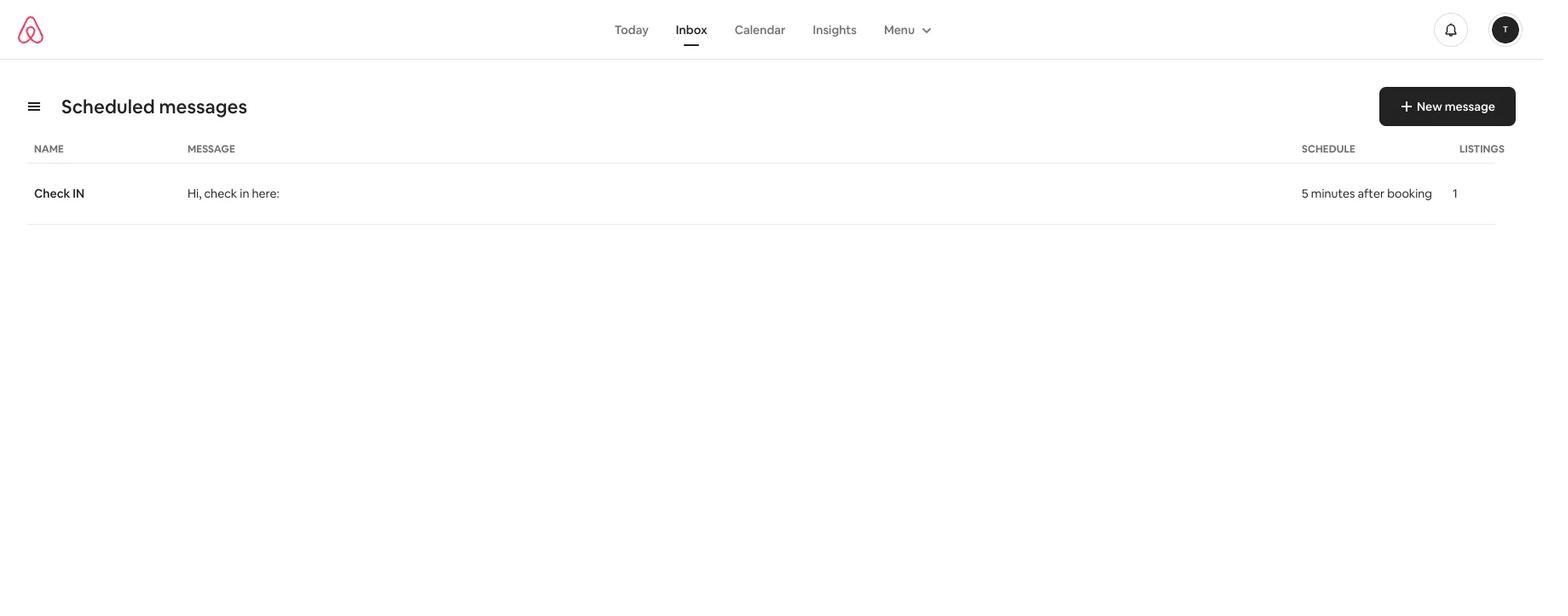 Task type: locate. For each thing, give the bounding box(es) containing it.
calendar
[[735, 22, 786, 37]]

scheduled messages
[[61, 95, 247, 119]]

messages
[[159, 95, 247, 119]]

today
[[615, 22, 649, 37]]

5
[[1302, 186, 1309, 202]]

in
[[240, 186, 249, 202]]

after
[[1358, 186, 1385, 202]]

hi,
[[188, 186, 202, 202]]

inbox link
[[662, 13, 721, 46]]

hi, check in here:
[[188, 186, 279, 202]]

1
[[1453, 186, 1458, 202]]

main navigation menu image
[[1492, 16, 1519, 43]]

insights link
[[799, 13, 870, 46]]

listings
[[1460, 142, 1505, 156]]

here:
[[252, 186, 279, 202]]

check in
[[34, 186, 85, 202]]

insights
[[813, 22, 857, 37]]

in
[[73, 186, 85, 202]]



Task type: vqa. For each thing, say whether or not it's contained in the screenshot.
Share button
no



Task type: describe. For each thing, give the bounding box(es) containing it.
inbox
[[676, 22, 707, 37]]

booking
[[1387, 186, 1432, 202]]

name
[[34, 142, 64, 156]]

today link
[[601, 13, 662, 46]]

menu button
[[870, 13, 942, 46]]

check
[[204, 186, 237, 202]]

schedule
[[1302, 142, 1356, 156]]

minutes
[[1311, 186, 1355, 202]]

calendar link
[[721, 13, 799, 46]]

check
[[34, 186, 70, 202]]

message
[[188, 142, 235, 156]]

menu
[[884, 22, 915, 37]]

5 minutes after booking
[[1302, 186, 1432, 202]]

scheduled
[[61, 95, 155, 119]]



